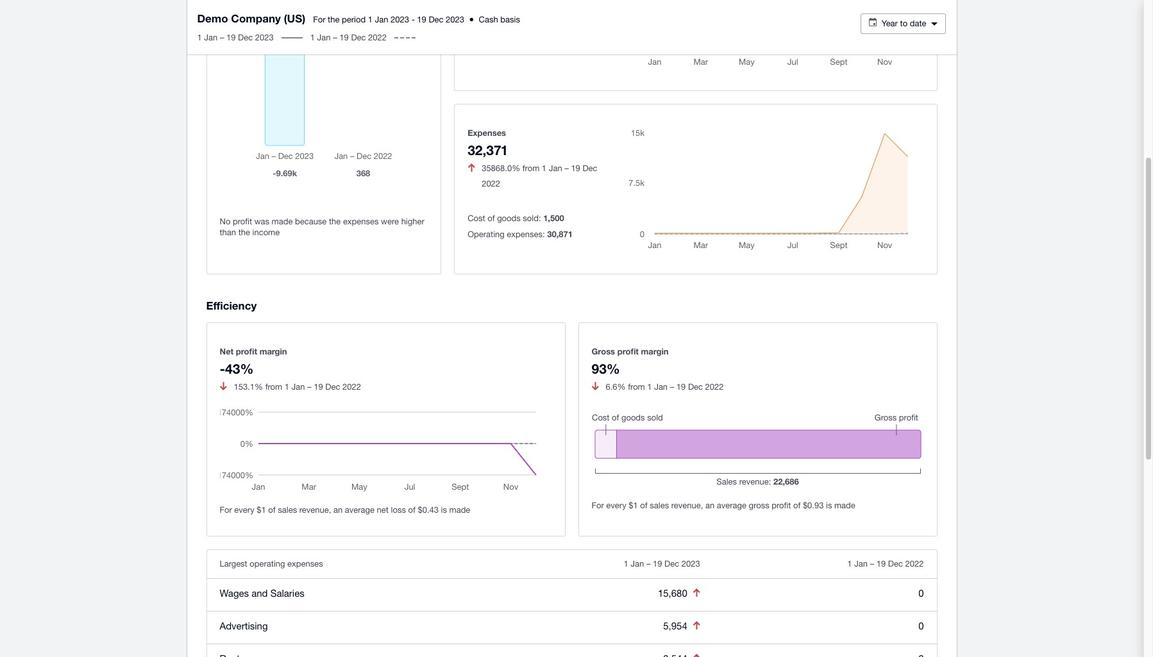 Task type: locate. For each thing, give the bounding box(es) containing it.
margin for 93%
[[641, 346, 669, 356]]

made for -43%
[[450, 505, 471, 515]]

0 horizontal spatial 1 jan – 19 dec 2023
[[197, 33, 274, 42]]

1 vertical spatial 0 link
[[919, 621, 924, 632]]

jan inside 35868.0% from 1 jan – 19 dec 2022
[[549, 163, 562, 173]]

cash
[[479, 15, 498, 24]]

1 horizontal spatial margin
[[641, 346, 669, 356]]

22,686
[[774, 476, 799, 487]]

2023
[[391, 15, 409, 24], [446, 15, 465, 24], [255, 33, 274, 42], [682, 559, 700, 569]]

1 horizontal spatial average
[[717, 501, 747, 510]]

0 horizontal spatial an
[[334, 505, 343, 515]]

negative sentiment image down 32,371
[[468, 164, 475, 172]]

1 horizontal spatial made
[[450, 505, 471, 515]]

1 horizontal spatial expenses
[[343, 217, 379, 227]]

1 horizontal spatial for
[[313, 15, 326, 24]]

1 horizontal spatial sales
[[650, 501, 669, 510]]

1 horizontal spatial is
[[826, 501, 832, 510]]

15,680 link
[[658, 588, 688, 599]]

is
[[826, 501, 832, 510], [441, 505, 447, 515]]

from right 153.1%
[[265, 382, 282, 392]]

from right 6.6%
[[628, 382, 645, 392]]

made up income
[[272, 217, 293, 227]]

date
[[910, 19, 927, 28]]

made right $0.43 on the bottom of the page
[[450, 505, 471, 515]]

2 horizontal spatial made
[[835, 501, 856, 510]]

1 vertical spatial 1 jan – 19 dec 2022
[[848, 559, 924, 569]]

–
[[220, 33, 224, 42], [333, 33, 337, 42], [565, 163, 569, 173], [307, 382, 312, 392], [670, 382, 674, 392], [647, 559, 651, 569], [870, 559, 875, 569]]

1 jan – 19 dec 2023 inside largest operating expenses element
[[624, 559, 700, 569]]

expenses 32,371
[[468, 128, 507, 158]]

revenue, for 93%
[[672, 501, 703, 510]]

0 vertical spatial 1 jan – 19 dec 2022
[[310, 33, 387, 42]]

0 vertical spatial 0
[[919, 588, 924, 599]]

0 horizontal spatial sales
[[278, 505, 297, 515]]

demo
[[197, 12, 228, 25]]

1 horizontal spatial -
[[412, 15, 415, 24]]

1 horizontal spatial from
[[523, 163, 540, 173]]

153.1%
[[234, 382, 263, 392]]

expenses
[[468, 128, 506, 138]]

1 horizontal spatial an
[[706, 501, 715, 510]]

margin for -43%
[[260, 346, 287, 356]]

for the period 1 jan 2023 - 19 dec 2023  ●  cash basis
[[313, 15, 520, 24]]

company
[[231, 12, 281, 25]]

2 horizontal spatial for
[[592, 501, 604, 510]]

- inside net profit margin -43%
[[220, 361, 225, 377]]

average left the net
[[345, 505, 375, 515]]

negative sentiment image left 6.6%
[[592, 382, 599, 391]]

largest operating expenses
[[220, 559, 323, 569]]

0 horizontal spatial $1
[[257, 505, 266, 515]]

2 0 link from the top
[[919, 621, 924, 632]]

0 horizontal spatial revenue,
[[299, 505, 331, 515]]

period
[[342, 15, 366, 24]]

1 horizontal spatial 1 jan – 19 dec 2023
[[624, 559, 700, 569]]

-
[[412, 15, 415, 24], [220, 361, 225, 377]]

0 vertical spatial expenses
[[343, 217, 379, 227]]

0 link for 15,680
[[919, 588, 924, 599]]

– inside 35868.0% from 1 jan – 19 dec 2022
[[565, 163, 569, 173]]

an left the net
[[334, 505, 343, 515]]

0 horizontal spatial average
[[345, 505, 375, 515]]

$1 for 93%
[[629, 501, 638, 510]]

- down net
[[220, 361, 225, 377]]

made for 93%
[[835, 501, 856, 510]]

negative sentiment image for 93%
[[592, 382, 599, 391]]

0 link for 5,954
[[919, 621, 924, 632]]

an for -43%
[[334, 505, 343, 515]]

sales for -43%
[[278, 505, 297, 515]]

0 link
[[919, 588, 924, 599], [919, 621, 924, 632]]

was
[[255, 217, 269, 227]]

loss
[[391, 505, 406, 515]]

negative sentiment image
[[468, 164, 475, 172], [220, 382, 227, 391], [592, 382, 599, 391], [693, 622, 700, 630], [693, 654, 700, 658]]

- right period
[[412, 15, 415, 24]]

0 horizontal spatial -
[[220, 361, 225, 377]]

2023 inside largest operating expenses element
[[682, 559, 700, 569]]

expenses:
[[507, 230, 545, 239]]

1,500
[[544, 213, 564, 223]]

the right because
[[329, 217, 341, 227]]

1 margin from the left
[[260, 346, 287, 356]]

$0.43
[[418, 505, 439, 515]]

made
[[272, 217, 293, 227], [835, 501, 856, 510], [450, 505, 471, 515]]

from
[[523, 163, 540, 173], [265, 382, 282, 392], [628, 382, 645, 392]]

margin inside the gross profit margin 93%
[[641, 346, 669, 356]]

0 horizontal spatial margin
[[260, 346, 287, 356]]

for for -43%
[[220, 505, 232, 515]]

2023 up negative sentiment image in the bottom right of the page
[[682, 559, 700, 569]]

year to date button
[[861, 13, 947, 34]]

2022
[[368, 33, 387, 42], [482, 179, 501, 188], [343, 382, 361, 392], [706, 382, 724, 392], [906, 559, 924, 569]]

margin up 153.1% from 1 jan – 19 dec 2022
[[260, 346, 287, 356]]

every
[[607, 501, 627, 510], [234, 505, 255, 515]]

average
[[717, 501, 747, 510], [345, 505, 375, 515]]

2 margin from the left
[[641, 346, 669, 356]]

gross
[[592, 346, 615, 356]]

of
[[488, 214, 495, 223], [641, 501, 648, 510], [794, 501, 801, 510], [268, 505, 276, 515], [408, 505, 416, 515]]

made right '$0.93'
[[835, 501, 856, 510]]

margin inside net profit margin -43%
[[260, 346, 287, 356]]

1 jan – 19 dec 2022 for 1 jan
[[310, 33, 387, 42]]

expenses up "salaries" on the left of page
[[287, 559, 323, 569]]

1 vertical spatial -
[[220, 361, 225, 377]]

cost of goods sold: 1,500 operating expenses: 30,871
[[468, 213, 573, 239]]

1 jan – 19 dec 2022 for largest operating expenses
[[848, 559, 924, 569]]

2 horizontal spatial from
[[628, 382, 645, 392]]

$1
[[629, 501, 638, 510], [257, 505, 266, 515]]

2022 for 32,371
[[482, 179, 501, 188]]

0 horizontal spatial is
[[441, 505, 447, 515]]

an left gross
[[706, 501, 715, 510]]

profit for 93%
[[618, 346, 639, 356]]

1 horizontal spatial 1 jan – 19 dec 2022
[[848, 559, 924, 569]]

from inside 35868.0% from 1 jan – 19 dec 2022
[[523, 163, 540, 173]]

from right 35868.0% at the left
[[523, 163, 540, 173]]

for for 93%
[[592, 501, 604, 510]]

1 0 link from the top
[[919, 588, 924, 599]]

0 vertical spatial the
[[328, 15, 340, 24]]

the left period
[[328, 15, 340, 24]]

net profit margin -43%
[[220, 346, 287, 377]]

is right '$0.93'
[[826, 501, 832, 510]]

negative sentiment image right 5,954
[[693, 622, 700, 630]]

revenue,
[[672, 501, 703, 510], [299, 505, 331, 515]]

1 jan – 19 dec 2022
[[310, 33, 387, 42], [848, 559, 924, 569]]

1 vertical spatial expenses
[[287, 559, 323, 569]]

margin
[[260, 346, 287, 356], [641, 346, 669, 356]]

salaries
[[271, 588, 305, 599]]

$0.93
[[803, 501, 824, 510]]

an
[[706, 501, 715, 510], [334, 505, 343, 515]]

0 horizontal spatial made
[[272, 217, 293, 227]]

(us)
[[284, 12, 306, 25]]

sales for 93%
[[650, 501, 669, 510]]

advertising
[[220, 621, 268, 632]]

dec
[[429, 15, 444, 24], [238, 33, 253, 42], [351, 33, 366, 42], [583, 163, 598, 173], [326, 382, 340, 392], [688, 382, 703, 392], [665, 559, 680, 569], [889, 559, 903, 569]]

for
[[313, 15, 326, 24], [592, 501, 604, 510], [220, 505, 232, 515]]

35868.0%
[[482, 163, 520, 173]]

0 vertical spatial 0 link
[[919, 588, 924, 599]]

1 horizontal spatial $1
[[629, 501, 638, 510]]

2022 for 93%
[[706, 382, 724, 392]]

2 0 from the top
[[919, 621, 924, 632]]

profit inside the gross profit margin 93%
[[618, 346, 639, 356]]

19
[[417, 15, 427, 24], [227, 33, 236, 42], [340, 33, 349, 42], [571, 163, 581, 173], [314, 382, 323, 392], [677, 382, 686, 392], [653, 559, 662, 569], [877, 559, 886, 569]]

profit
[[233, 217, 252, 227], [236, 346, 257, 356], [618, 346, 639, 356], [772, 501, 791, 510]]

1
[[368, 15, 373, 24], [197, 33, 202, 42], [310, 33, 315, 42], [542, 163, 547, 173], [285, 382, 289, 392], [648, 382, 652, 392], [624, 559, 629, 569], [848, 559, 852, 569]]

1 jan – 19 dec 2023 down demo company (us)
[[197, 33, 274, 42]]

1 vertical spatial 1 jan – 19 dec 2023
[[624, 559, 700, 569]]

2023 down company
[[255, 33, 274, 42]]

0 for 5,954
[[919, 621, 924, 632]]

1 vertical spatial 0
[[919, 621, 924, 632]]

average down sales
[[717, 501, 747, 510]]

43%
[[225, 361, 254, 377]]

negative sentiment image
[[693, 589, 700, 597]]

0 horizontal spatial 1 jan – 19 dec 2022
[[310, 33, 387, 42]]

:
[[769, 477, 771, 487]]

2022 inside 35868.0% from 1 jan – 19 dec 2022
[[482, 179, 501, 188]]

profit inside net profit margin -43%
[[236, 346, 257, 356]]

net
[[377, 505, 389, 515]]

0 horizontal spatial for
[[220, 505, 232, 515]]

is right $0.43 on the bottom of the page
[[441, 505, 447, 515]]

jan
[[375, 15, 389, 24], [204, 33, 218, 42], [317, 33, 331, 42], [549, 163, 562, 173], [292, 382, 305, 392], [655, 382, 668, 392], [631, 559, 644, 569], [855, 559, 868, 569]]

1 jan – 19 dec 2022 inside largest operating expenses element
[[848, 559, 924, 569]]

negative sentiment image down 43%
[[220, 382, 227, 391]]

sales
[[650, 501, 669, 510], [278, 505, 297, 515]]

6.6% from 1 jan – 19 dec 2022
[[606, 382, 724, 392]]

1 jan – 19 dec 2023
[[197, 33, 274, 42], [624, 559, 700, 569]]

basis
[[501, 15, 520, 24]]

expenses
[[343, 217, 379, 227], [287, 559, 323, 569]]

the right than
[[238, 228, 250, 237]]

margin up 6.6% from 1 jan – 19 dec 2022 in the bottom of the page
[[641, 346, 669, 356]]

0
[[919, 588, 924, 599], [919, 621, 924, 632]]

0 horizontal spatial expenses
[[287, 559, 323, 569]]

profit inside the no profit was made because the expenses were higher than the income
[[233, 217, 252, 227]]

negative sentiment image for 32,371
[[468, 164, 475, 172]]

expenses left were
[[343, 217, 379, 227]]

1 jan – 19 dec 2023 up 15,680
[[624, 559, 700, 569]]

1 0 from the top
[[919, 588, 924, 599]]

19 inside 35868.0% from 1 jan – 19 dec 2022
[[571, 163, 581, 173]]

because
[[295, 217, 327, 227]]

dec inside 35868.0% from 1 jan – 19 dec 2022
[[583, 163, 598, 173]]

$1 for -43%
[[257, 505, 266, 515]]

1 horizontal spatial every
[[607, 501, 627, 510]]

0 horizontal spatial from
[[265, 382, 282, 392]]

every for -43%
[[234, 505, 255, 515]]

0 for 15,680
[[919, 588, 924, 599]]

1 horizontal spatial revenue,
[[672, 501, 703, 510]]

is for -43%
[[441, 505, 447, 515]]

the
[[328, 15, 340, 24], [329, 217, 341, 227], [238, 228, 250, 237]]

0 horizontal spatial every
[[234, 505, 255, 515]]



Task type: vqa. For each thing, say whether or not it's contained in the screenshot.
middle svg icon
no



Task type: describe. For each thing, give the bounding box(es) containing it.
demo company (us)
[[197, 12, 306, 25]]

of inside cost of goods sold: 1,500 operating expenses: 30,871
[[488, 214, 495, 223]]

35868.0% from 1 jan – 19 dec 2022
[[482, 163, 598, 188]]

sales revenue : 22,686
[[717, 476, 799, 487]]

5,954 link
[[664, 621, 688, 632]]

to
[[901, 19, 908, 28]]

largest operating expenses element
[[207, 550, 937, 658]]

profit for -
[[236, 346, 257, 356]]

income
[[253, 228, 280, 237]]

no profit was made because the expenses were higher than the income
[[220, 217, 425, 237]]

every for 93%
[[607, 501, 627, 510]]

for every $1 of sales revenue, an average net loss of $0.43 is made
[[220, 505, 471, 515]]

cost
[[468, 214, 485, 223]]

153.1% from 1 jan – 19 dec 2022
[[234, 382, 361, 392]]

6.6%
[[606, 382, 626, 392]]

2023 left cash
[[446, 15, 465, 24]]

and
[[252, 588, 268, 599]]

efficiency
[[206, 299, 257, 313]]

negative sentiment image for -43%
[[220, 382, 227, 391]]

were
[[381, 217, 399, 227]]

average for -43%
[[345, 505, 375, 515]]

operating
[[250, 559, 285, 569]]

expenses inside the no profit was made because the expenses were higher than the income
[[343, 217, 379, 227]]

15,680
[[658, 588, 688, 599]]

for every $1 of sales revenue, an average gross profit of $0.93 is made
[[592, 501, 856, 510]]

93%
[[592, 361, 620, 377]]

1 vertical spatial the
[[329, 217, 341, 227]]

an for 93%
[[706, 501, 715, 510]]

wages and salaries
[[220, 588, 305, 599]]

2022 inside largest operating expenses element
[[906, 559, 924, 569]]

no
[[220, 217, 231, 227]]

from for 32,371
[[523, 163, 540, 173]]

profit for made
[[233, 217, 252, 227]]

revenue, for -43%
[[299, 505, 331, 515]]

operating
[[468, 230, 505, 239]]

wages
[[220, 588, 249, 599]]

gross profit margin 93%
[[592, 346, 669, 377]]

sold:
[[523, 214, 541, 223]]

largest
[[220, 559, 247, 569]]

sales
[[717, 477, 737, 487]]

0 vertical spatial -
[[412, 15, 415, 24]]

goods
[[497, 214, 521, 223]]

year
[[882, 19, 898, 28]]

negative sentiment image down negative sentiment image in the bottom right of the page
[[693, 654, 700, 658]]

1 inside 35868.0% from 1 jan – 19 dec 2022
[[542, 163, 547, 173]]

from for -43%
[[265, 382, 282, 392]]

made inside the no profit was made because the expenses were higher than the income
[[272, 217, 293, 227]]

2022 for -43%
[[343, 382, 361, 392]]

32,371
[[468, 142, 507, 158]]

30,871
[[547, 229, 573, 239]]

average for 93%
[[717, 501, 747, 510]]

year to date
[[882, 19, 927, 28]]

from for 93%
[[628, 382, 645, 392]]

revenue
[[740, 477, 769, 487]]

2 vertical spatial the
[[238, 228, 250, 237]]

gross
[[749, 501, 770, 510]]

0 vertical spatial 1 jan – 19 dec 2023
[[197, 33, 274, 42]]

than
[[220, 228, 236, 237]]

2023 right period
[[391, 15, 409, 24]]

is for 93%
[[826, 501, 832, 510]]

higher
[[401, 217, 425, 227]]

net
[[220, 346, 234, 356]]

5,954
[[664, 621, 688, 632]]



